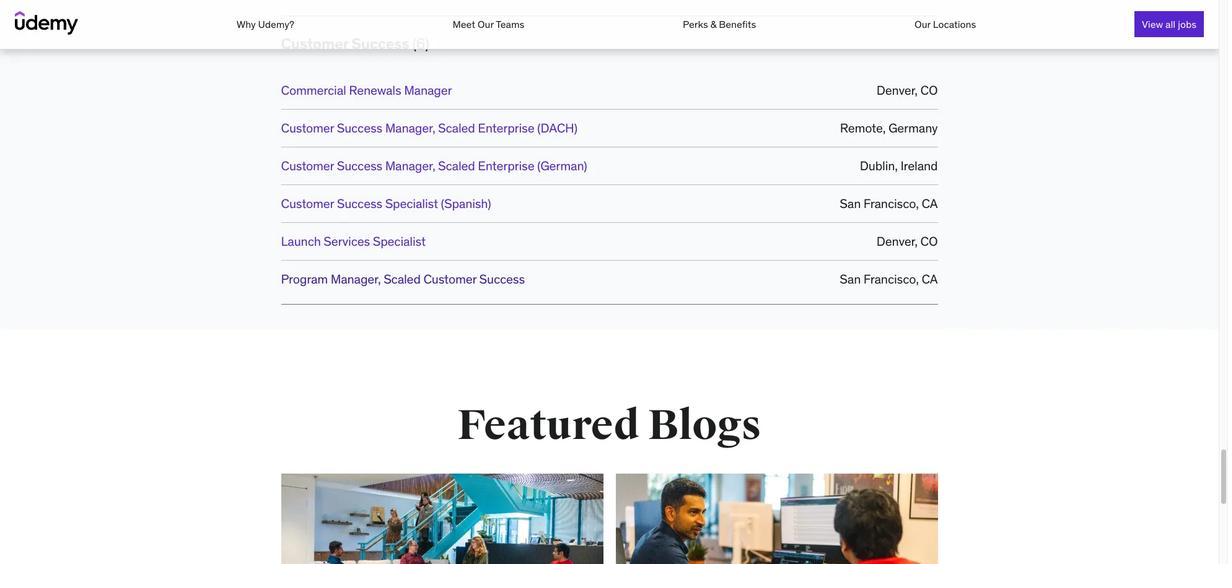 Task type: describe. For each thing, give the bounding box(es) containing it.
customer for customer success specialist (spanish)
[[281, 196, 334, 212]]

dublin, ireland
[[860, 158, 938, 174]]

customer success manager, scaled enterprise (dach)
[[281, 120, 578, 136]]

view all jobs link
[[1135, 11, 1204, 37]]

customer for customer success manager, scaled enterprise (dach)
[[281, 120, 334, 136]]

2 vertical spatial scaled
[[384, 272, 421, 287]]

ca for customer success specialist (spanish)
[[922, 196, 938, 212]]

commercial renewals manager
[[281, 83, 452, 98]]

2 our from the left
[[915, 18, 931, 30]]

why
[[237, 18, 256, 30]]

launch
[[281, 234, 321, 249]]

featured blogs
[[457, 401, 762, 452]]

(dach)
[[537, 120, 578, 136]]

san francisco, ca for customer success specialist (spanish)
[[840, 196, 938, 212]]

launch services specialist
[[281, 234, 426, 249]]

commercial
[[281, 83, 346, 98]]

perks & benefits link
[[683, 18, 756, 30]]

udemy?
[[258, 18, 294, 30]]

benefits
[[719, 18, 756, 30]]

our locations link
[[915, 18, 977, 30]]

why udemy? link
[[237, 18, 294, 30]]

success for customer success (6)
[[352, 34, 409, 53]]

customer for customer success (6)
[[281, 34, 349, 53]]

udemy image
[[15, 11, 78, 35]]

(spanish)
[[441, 196, 491, 212]]

germany
[[889, 120, 938, 136]]

remote, germany
[[840, 120, 938, 136]]

denver, co for specialist
[[877, 234, 938, 249]]

remote,
[[840, 120, 886, 136]]

scaled for (dach)
[[438, 120, 475, 136]]

success for customer success manager, scaled enterprise (dach)
[[337, 120, 383, 136]]

enterprise for (german)
[[478, 158, 535, 174]]

success for customer success manager, scaled enterprise (german)
[[337, 158, 383, 174]]

locations
[[933, 18, 977, 30]]

specialist for success
[[385, 196, 438, 212]]

program
[[281, 272, 328, 287]]

manager, for (dach)
[[385, 120, 435, 136]]

&
[[711, 18, 717, 30]]

manager
[[404, 83, 452, 98]]

perks & benefits
[[683, 18, 756, 30]]



Task type: vqa. For each thing, say whether or not it's contained in the screenshot.


Task type: locate. For each thing, give the bounding box(es) containing it.
1 san from the top
[[840, 196, 861, 212]]

0 vertical spatial enterprise
[[478, 120, 535, 136]]

view all jobs
[[1143, 18, 1197, 30]]

san for program manager, scaled customer success
[[840, 272, 861, 287]]

success for customer success specialist (spanish)
[[337, 196, 383, 212]]

perks
[[683, 18, 708, 30]]

2 vertical spatial manager,
[[331, 272, 381, 287]]

san francisco, ca for program manager, scaled customer success
[[840, 272, 938, 287]]

scaled up customer success manager, scaled enterprise (german)
[[438, 120, 475, 136]]

services
[[324, 234, 370, 249]]

success
[[352, 34, 409, 53], [337, 120, 383, 136], [337, 158, 383, 174], [337, 196, 383, 212], [480, 272, 525, 287]]

our left locations
[[915, 18, 931, 30]]

denver, co
[[877, 83, 938, 98], [877, 234, 938, 249]]

1 francisco, from the top
[[864, 196, 919, 212]]

0 vertical spatial co
[[921, 83, 938, 98]]

(german)
[[537, 158, 587, 174]]

renewals
[[349, 83, 401, 98]]

dublin,
[[860, 158, 898, 174]]

1 vertical spatial enterprise
[[478, 158, 535, 174]]

enterprise for (dach)
[[478, 120, 535, 136]]

san
[[840, 196, 861, 212], [840, 272, 861, 287]]

manager, for (german)
[[385, 158, 435, 174]]

teams
[[496, 18, 525, 30]]

1 vertical spatial manager,
[[385, 158, 435, 174]]

customer success manager, scaled enterprise (german)
[[281, 158, 587, 174]]

0 vertical spatial san francisco, ca
[[840, 196, 938, 212]]

0 vertical spatial san
[[840, 196, 861, 212]]

enterprise left (dach)
[[478, 120, 535, 136]]

san for customer success specialist (spanish)
[[840, 196, 861, 212]]

1 denver, from the top
[[877, 83, 918, 98]]

meet
[[453, 18, 475, 30]]

2 san from the top
[[840, 272, 861, 287]]

our
[[478, 18, 494, 30], [915, 18, 931, 30]]

co
[[921, 83, 938, 98], [921, 234, 938, 249]]

our locations
[[915, 18, 977, 30]]

specialist for services
[[373, 234, 426, 249]]

why udemy?
[[237, 18, 294, 30]]

2 co from the top
[[921, 234, 938, 249]]

manager, down customer success manager, scaled enterprise (dach)
[[385, 158, 435, 174]]

all
[[1166, 18, 1176, 30]]

0 vertical spatial specialist
[[385, 196, 438, 212]]

1 vertical spatial co
[[921, 234, 938, 249]]

0 vertical spatial scaled
[[438, 120, 475, 136]]

co for specialist
[[921, 234, 938, 249]]

meet our teams link
[[453, 18, 525, 30]]

co for manager
[[921, 83, 938, 98]]

manager,
[[385, 120, 435, 136], [385, 158, 435, 174], [331, 272, 381, 287]]

2 denver, co from the top
[[877, 234, 938, 249]]

customer for customer success manager, scaled enterprise (german)
[[281, 158, 334, 174]]

francisco,
[[864, 196, 919, 212], [864, 272, 919, 287]]

2 san francisco, ca from the top
[[840, 272, 938, 287]]

manager, down launch services specialist
[[331, 272, 381, 287]]

customer
[[281, 34, 349, 53], [281, 120, 334, 136], [281, 158, 334, 174], [281, 196, 334, 212], [424, 272, 477, 287]]

customer success specialist (spanish)
[[281, 196, 491, 212]]

scaled down launch services specialist
[[384, 272, 421, 287]]

ireland
[[901, 158, 938, 174]]

scaled up (spanish)
[[438, 158, 475, 174]]

1 our from the left
[[478, 18, 494, 30]]

1 vertical spatial san
[[840, 272, 861, 287]]

denver, co for manager
[[877, 83, 938, 98]]

1 vertical spatial denver, co
[[877, 234, 938, 249]]

francisco, for program manager, scaled customer success
[[864, 272, 919, 287]]

enterprise
[[478, 120, 535, 136], [478, 158, 535, 174]]

specialist
[[385, 196, 438, 212], [373, 234, 426, 249]]

view
[[1143, 18, 1164, 30]]

1 horizontal spatial our
[[915, 18, 931, 30]]

2 ca from the top
[[922, 272, 938, 287]]

denver, for launch services specialist
[[877, 234, 918, 249]]

1 vertical spatial francisco,
[[864, 272, 919, 287]]

2 denver, from the top
[[877, 234, 918, 249]]

san francisco, ca
[[840, 196, 938, 212], [840, 272, 938, 287]]

1 vertical spatial scaled
[[438, 158, 475, 174]]

2 enterprise from the top
[[478, 158, 535, 174]]

0 vertical spatial denver, co
[[877, 83, 938, 98]]

1 ca from the top
[[922, 196, 938, 212]]

scaled for (german)
[[438, 158, 475, 174]]

1 vertical spatial denver,
[[877, 234, 918, 249]]

specialist down customer success manager, scaled enterprise (german)
[[385, 196, 438, 212]]

jobs
[[1178, 18, 1197, 30]]

denver, for commercial renewals manager
[[877, 83, 918, 98]]

1 enterprise from the top
[[478, 120, 535, 136]]

0 horizontal spatial our
[[478, 18, 494, 30]]

0 vertical spatial ca
[[922, 196, 938, 212]]

1 san francisco, ca from the top
[[840, 196, 938, 212]]

denver,
[[877, 83, 918, 98], [877, 234, 918, 249]]

ca
[[922, 196, 938, 212], [922, 272, 938, 287]]

1 denver, co from the top
[[877, 83, 938, 98]]

blogs
[[648, 401, 762, 452]]

francisco, for customer success specialist (spanish)
[[864, 196, 919, 212]]

0 vertical spatial denver,
[[877, 83, 918, 98]]

featured
[[457, 401, 640, 452]]

program manager, scaled customer success
[[281, 272, 525, 287]]

0 vertical spatial manager,
[[385, 120, 435, 136]]

1 vertical spatial ca
[[922, 272, 938, 287]]

1 vertical spatial san francisco, ca
[[840, 272, 938, 287]]

1 vertical spatial specialist
[[373, 234, 426, 249]]

specialist up program manager, scaled customer success on the left of the page
[[373, 234, 426, 249]]

scaled
[[438, 120, 475, 136], [438, 158, 475, 174], [384, 272, 421, 287]]

meet our teams
[[453, 18, 525, 30]]

ca for program manager, scaled customer success
[[922, 272, 938, 287]]

1 co from the top
[[921, 83, 938, 98]]

enterprise up (spanish)
[[478, 158, 535, 174]]

2 francisco, from the top
[[864, 272, 919, 287]]

0 vertical spatial francisco,
[[864, 196, 919, 212]]

(6)
[[412, 34, 429, 53]]

manager, down manager
[[385, 120, 435, 136]]

customer success (6)
[[281, 34, 429, 53]]

our right meet
[[478, 18, 494, 30]]



